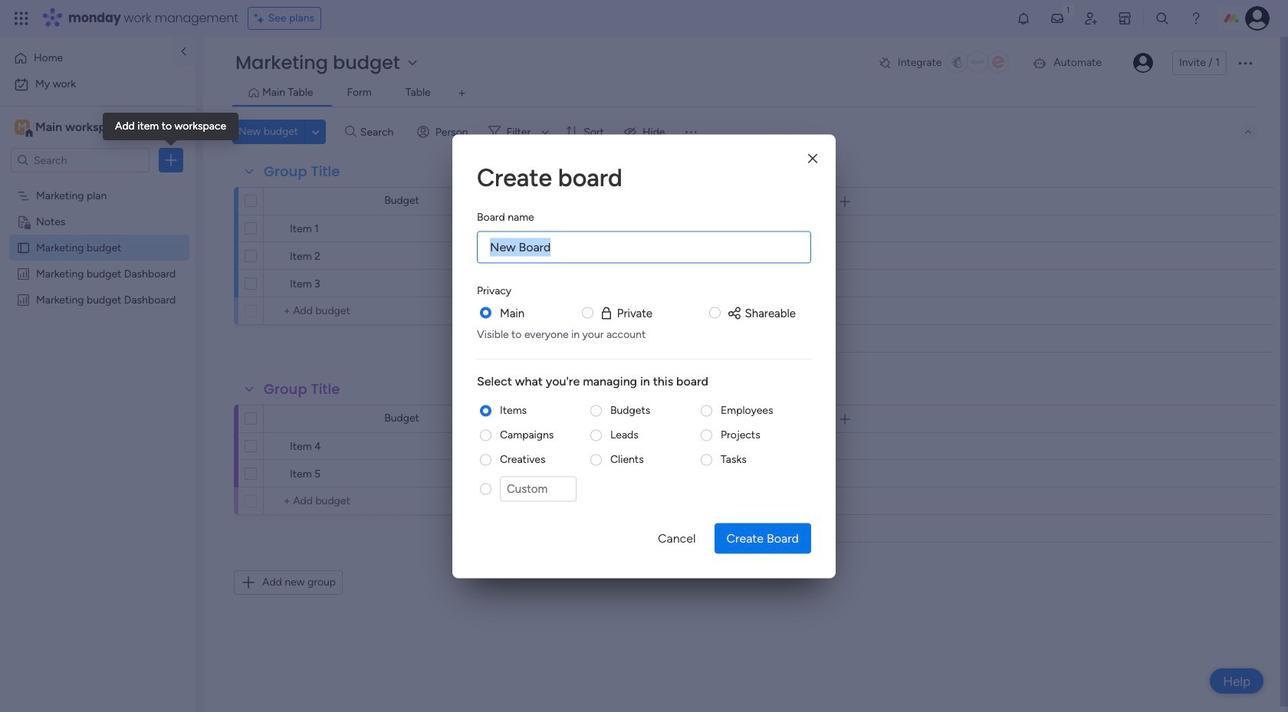 Task type: locate. For each thing, give the bounding box(es) containing it.
2 heading from the top
[[477, 209, 534, 225]]

heading
[[477, 159, 812, 196], [477, 209, 534, 225], [477, 282, 512, 298], [477, 372, 812, 391]]

v2 search image
[[345, 123, 357, 141]]

tab
[[450, 81, 475, 106]]

Search in workspace field
[[32, 152, 128, 169]]

4 heading from the top
[[477, 372, 812, 391]]

None field
[[260, 162, 344, 182], [558, 193, 598, 210], [260, 380, 344, 400], [558, 411, 598, 428], [761, 411, 792, 428], [260, 162, 344, 182], [558, 193, 598, 210], [260, 380, 344, 400], [558, 411, 598, 428], [761, 411, 792, 428]]

1 heading from the top
[[477, 159, 812, 196]]

Search field
[[357, 121, 403, 143]]

Custom field
[[500, 477, 577, 502]]

option
[[9, 46, 163, 71], [9, 72, 186, 97], [0, 181, 196, 184]]

0 vertical spatial kendall parks image
[[1246, 6, 1270, 31]]

arrow down image
[[536, 123, 555, 141]]

1 vertical spatial kendall parks image
[[1134, 53, 1154, 73]]

3 heading from the top
[[477, 282, 512, 298]]

list box
[[0, 179, 196, 520]]

invite members image
[[1084, 11, 1099, 26]]

public dashboard image
[[16, 266, 31, 281]]

1 vertical spatial option
[[9, 72, 186, 97]]

option group
[[477, 403, 812, 511]]

0 horizontal spatial kendall parks image
[[1134, 53, 1154, 73]]

1 horizontal spatial kendall parks image
[[1246, 6, 1270, 31]]

tab list
[[232, 81, 1258, 107]]

kendall parks image
[[1246, 6, 1270, 31], [1134, 53, 1154, 73]]

1 image
[[1062, 1, 1075, 18]]

help image
[[1189, 11, 1204, 26]]

private board image
[[16, 214, 31, 229]]



Task type: describe. For each thing, give the bounding box(es) containing it.
collapse image
[[1243, 126, 1255, 138]]

update feed image
[[1050, 11, 1066, 26]]

workspace selection element
[[15, 118, 128, 138]]

search everything image
[[1155, 11, 1171, 26]]

public board image
[[16, 240, 31, 255]]

0 vertical spatial option
[[9, 46, 163, 71]]

angle down image
[[312, 126, 319, 138]]

monday marketplace image
[[1118, 11, 1133, 26]]

New Board Name field
[[477, 231, 812, 263]]

notifications image
[[1016, 11, 1032, 26]]

see plans image
[[254, 10, 268, 27]]

2 vertical spatial option
[[0, 181, 196, 184]]

select product image
[[14, 11, 29, 26]]

close image
[[808, 153, 818, 165]]

workspace image
[[15, 119, 30, 136]]

add view image
[[459, 88, 465, 99]]

public dashboard image
[[16, 292, 31, 307]]



Task type: vqa. For each thing, say whether or not it's contained in the screenshot.
1 image in the top of the page
yes



